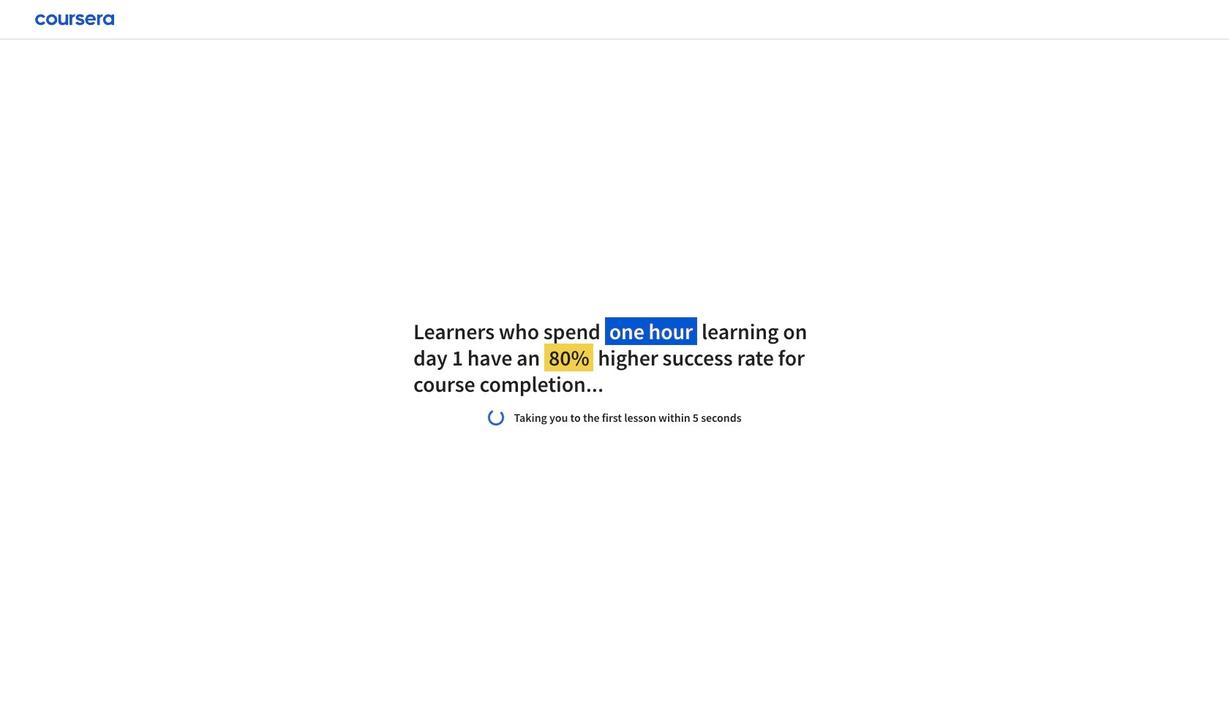 Task type: vqa. For each thing, say whether or not it's contained in the screenshot.
projects
no



Task type: locate. For each thing, give the bounding box(es) containing it.
menu item
[[922, 15, 1016, 62]]

Search in course text field
[[128, 9, 348, 35]]

coursera image
[[18, 12, 110, 35], [35, 14, 114, 26]]

status
[[485, 406, 742, 429]]



